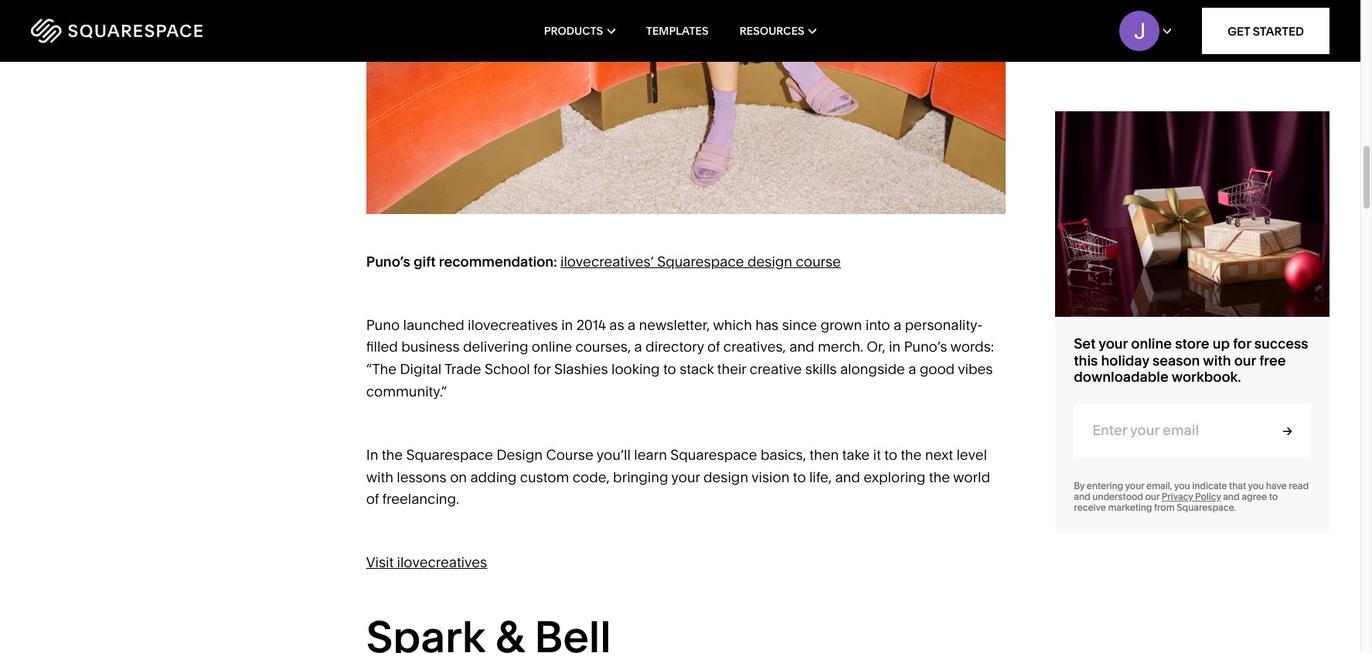 Task type: describe. For each thing, give the bounding box(es) containing it.
vibes
[[958, 360, 993, 378]]

words:
[[950, 338, 994, 356]]

get started
[[1228, 24, 1304, 38]]

squarespace up on
[[406, 446, 493, 464]]

into
[[866, 316, 890, 334]]

get started link
[[1202, 8, 1330, 54]]

products
[[544, 24, 603, 38]]

puno's inside puno launched ilovecreatives in 2014 as a newsletter, which has since grown into a personality- filled business delivering online courses, a directory of creatives, and merch. or, in puno's words: "the digital trade school for slashies looking to stack their creative skills alongside a good vibes community."
[[904, 338, 947, 356]]

downloadable
[[1074, 368, 1169, 386]]

with inside set your online store up for success this holiday season with our free downloadable workbook.
[[1203, 352, 1231, 369]]

policy
[[1195, 491, 1221, 503]]

custom
[[520, 468, 569, 486]]

resources
[[740, 24, 805, 38]]

visit
[[366, 554, 394, 572]]

school
[[485, 360, 530, 378]]

to inside puno launched ilovecreatives in 2014 as a newsletter, which has since grown into a personality- filled business delivering online courses, a directory of creatives, and merch. or, in puno's words: "the digital trade school for slashies looking to stack their creative skills alongside a good vibes community."
[[663, 360, 676, 378]]

vision
[[752, 468, 790, 486]]

then
[[810, 446, 839, 464]]

1 vertical spatial ilovecreatives
[[397, 554, 487, 572]]

online inside set your online store up for success this holiday season with our free downloadable workbook.
[[1131, 335, 1172, 353]]

a left good
[[909, 360, 916, 378]]

2 you from the left
[[1248, 480, 1264, 492]]

community."
[[366, 383, 447, 401]]

life,
[[809, 468, 832, 486]]

recommendation:
[[439, 253, 557, 271]]

good
[[920, 360, 955, 378]]

holiday
[[1101, 352, 1149, 369]]

puno launched ilovecreatives in 2014 as a newsletter, which has since grown into a personality- filled business delivering online courses, a directory of creatives, and merch. or, in puno's words: "the digital trade school for slashies looking to stack their creative skills alongside a good vibes community."
[[366, 316, 997, 401]]

our inside set your online store up for success this holiday season with our free downloadable workbook.
[[1234, 352, 1256, 369]]

1 horizontal spatial the
[[901, 446, 922, 464]]

basics,
[[761, 446, 806, 464]]

set your online store up for success this holiday season with our free downloadable workbook.
[[1074, 335, 1309, 386]]

up
[[1213, 335, 1230, 353]]

next
[[925, 446, 953, 464]]

set
[[1074, 335, 1096, 353]]

2014
[[576, 316, 606, 334]]

delivering
[[463, 338, 528, 356]]

a right as
[[628, 316, 636, 334]]

creative
[[750, 360, 802, 378]]

marketing
[[1108, 502, 1152, 514]]

visit ilovecreatives link
[[366, 554, 487, 572]]

free
[[1260, 352, 1286, 369]]

in the squarespace design course you'll learn squarespace basics, then take it to the next level with lessons on adding custom code, bringing your design vision to life, and exploring the world of freelancing.
[[366, 446, 994, 508]]

world
[[953, 468, 990, 486]]

2 horizontal spatial the
[[929, 468, 950, 486]]

indicate
[[1192, 480, 1227, 492]]

by entering your email, you indicate that you have read and understood our
[[1074, 480, 1309, 503]]

ilovecreatives'
[[560, 253, 654, 271]]

templates link
[[646, 0, 709, 62]]

by
[[1074, 480, 1085, 492]]

1 you from the left
[[1174, 480, 1190, 492]]

Enter your email email field
[[1074, 404, 1260, 458]]

level
[[957, 446, 987, 464]]

course
[[546, 446, 594, 464]]

digital
[[400, 360, 442, 378]]

of inside puno launched ilovecreatives in 2014 as a newsletter, which has since grown into a personality- filled business delivering online courses, a directory of creatives, and merch. or, in puno's words: "the digital trade school for slashies looking to stack their creative skills alongside a good vibes community."
[[707, 338, 720, 356]]

that
[[1229, 480, 1246, 492]]

of inside in the squarespace design course you'll learn squarespace basics, then take it to the next level with lessons on adding custom code, bringing your design vision to life, and exploring the world of freelancing.
[[366, 491, 379, 508]]

and inside by entering your email, you indicate that you have read and understood our
[[1074, 491, 1091, 503]]

your inside by entering your email, you indicate that you have read and understood our
[[1125, 480, 1145, 492]]

personality-
[[905, 316, 983, 334]]

agree
[[1242, 491, 1267, 503]]

freelancing.
[[382, 491, 459, 508]]

you'll
[[597, 446, 631, 464]]

their
[[717, 360, 746, 378]]

resources button
[[740, 0, 817, 62]]

it
[[873, 446, 881, 464]]

adding
[[470, 468, 517, 486]]

a right into
[[894, 316, 902, 334]]

business
[[401, 338, 460, 356]]

on
[[450, 468, 467, 486]]

your inside set your online store up for success this holiday season with our free downloadable workbook.
[[1099, 335, 1128, 353]]

1 horizontal spatial in
[[889, 338, 901, 356]]

privacy policy link
[[1162, 491, 1221, 503]]

to right it
[[884, 446, 897, 464]]

success
[[1255, 335, 1309, 353]]

have
[[1266, 480, 1287, 492]]

our inside by entering your email, you indicate that you have read and understood our
[[1145, 491, 1160, 503]]

or,
[[867, 338, 886, 356]]



Task type: locate. For each thing, give the bounding box(es) containing it.
get
[[1228, 24, 1250, 38]]

lessons
[[397, 468, 447, 486]]

1 vertical spatial puno's
[[904, 338, 947, 356]]

our left the privacy
[[1145, 491, 1160, 503]]

and inside puno launched ilovecreatives in 2014 as a newsletter, which has since grown into a personality- filled business delivering online courses, a directory of creatives, and merch. or, in puno's words: "the digital trade school for slashies looking to stack their creative skills alongside a good vibes community."
[[789, 338, 815, 356]]

squarespace up newsletter,
[[657, 253, 744, 271]]

None submit
[[1260, 404, 1311, 458]]

your right bringing
[[671, 468, 700, 486]]

read
[[1289, 480, 1309, 492]]

for inside puno launched ilovecreatives in 2014 as a newsletter, which has since grown into a personality- filled business delivering online courses, a directory of creatives, and merch. or, in puno's words: "the digital trade school for slashies looking to stack their creative skills alongside a good vibes community."
[[533, 360, 551, 378]]

ilovecreatives inside puno launched ilovecreatives in 2014 as a newsletter, which has since grown into a personality- filled business delivering online courses, a directory of creatives, and merch. or, in puno's words: "the digital trade school for slashies looking to stack their creative skills alongside a good vibes community."
[[468, 316, 558, 334]]

stack
[[680, 360, 714, 378]]

your inside in the squarespace design course you'll learn squarespace basics, then take it to the next level with lessons on adding custom code, bringing your design vision to life, and exploring the world of freelancing.
[[671, 468, 700, 486]]

1 vertical spatial our
[[1145, 491, 1160, 503]]

0 horizontal spatial in
[[561, 316, 573, 334]]

from
[[1154, 502, 1175, 514]]

1 vertical spatial design
[[704, 468, 748, 486]]

design inside in the squarespace design course you'll learn squarespace basics, then take it to the next level with lessons on adding custom code, bringing your design vision to life, and exploring the world of freelancing.
[[704, 468, 748, 486]]

to left life,
[[793, 468, 806, 486]]

of down in
[[366, 491, 379, 508]]

1 horizontal spatial for
[[1233, 335, 1251, 353]]

and down take
[[835, 468, 860, 486]]

code,
[[573, 468, 610, 486]]

squarespace
[[657, 253, 744, 271], [406, 446, 493, 464], [671, 446, 757, 464]]

for
[[1233, 335, 1251, 353], [533, 360, 551, 378]]

1 horizontal spatial our
[[1234, 352, 1256, 369]]

as
[[609, 316, 624, 334]]

0 vertical spatial our
[[1234, 352, 1256, 369]]

store
[[1175, 335, 1210, 353]]

alongside
[[840, 360, 905, 378]]

looking
[[612, 360, 660, 378]]

started
[[1253, 24, 1304, 38]]

the right in
[[382, 446, 403, 464]]

0 horizontal spatial with
[[366, 468, 393, 486]]

our left free
[[1234, 352, 1256, 369]]

course
[[796, 253, 841, 271]]

ilovecreatives' squarespace design course link
[[560, 253, 841, 271]]

skills
[[805, 360, 837, 378]]

and left 'agree'
[[1223, 491, 1240, 503]]

puno's left gift
[[366, 253, 410, 271]]

templates
[[646, 24, 709, 38]]

of up stack
[[707, 338, 720, 356]]

0 vertical spatial puno's
[[366, 253, 410, 271]]

to down directory
[[663, 360, 676, 378]]

1 horizontal spatial online
[[1131, 335, 1172, 353]]

squarespace logo link
[[31, 19, 291, 43]]

exploring
[[864, 468, 926, 486]]

online inside puno launched ilovecreatives in 2014 as a newsletter, which has since grown into a personality- filled business delivering online courses, a directory of creatives, and merch. or, in puno's words: "the digital trade school for slashies looking to stack their creative skills alongside a good vibes community."
[[532, 338, 572, 356]]

a up looking
[[634, 338, 642, 356]]

"the
[[366, 360, 397, 378]]

0 horizontal spatial our
[[1145, 491, 1160, 503]]

privacy policy
[[1162, 491, 1221, 503]]

for right school
[[533, 360, 551, 378]]

slashies
[[554, 360, 608, 378]]

privacy
[[1162, 491, 1193, 503]]

squarespace.
[[1177, 502, 1236, 514]]

workbook.
[[1172, 368, 1241, 386]]

creatives,
[[724, 338, 786, 356]]

1 horizontal spatial of
[[707, 338, 720, 356]]

grown
[[821, 316, 862, 334]]

has
[[755, 316, 779, 334]]

squarespace logo image
[[31, 19, 203, 43]]

in left "2014" in the left of the page
[[561, 316, 573, 334]]

design left vision
[[704, 468, 748, 486]]

1 vertical spatial in
[[889, 338, 901, 356]]

to
[[663, 360, 676, 378], [884, 446, 897, 464], [793, 468, 806, 486], [1269, 491, 1278, 503]]

1 horizontal spatial with
[[1203, 352, 1231, 369]]

with inside in the squarespace design course you'll learn squarespace basics, then take it to the next level with lessons on adding custom code, bringing your design vision to life, and exploring the world of freelancing.
[[366, 468, 393, 486]]

for inside set your online store up for success this holiday season with our free downloadable workbook.
[[1233, 335, 1251, 353]]

puno's
[[366, 253, 410, 271], [904, 338, 947, 356]]

learn
[[634, 446, 667, 464]]

filled
[[366, 338, 398, 356]]

to inside and agree         to receive marketing from squarespace.
[[1269, 491, 1278, 503]]

bringing
[[613, 468, 668, 486]]

and inside in the squarespace design course you'll learn squarespace basics, then take it to the next level with lessons on adding custom code, bringing your design vision to life, and exploring the world of freelancing.
[[835, 468, 860, 486]]

understood
[[1093, 491, 1143, 503]]

ilovecreatives
[[468, 316, 558, 334], [397, 554, 487, 572]]

1 vertical spatial of
[[366, 491, 379, 508]]

0 horizontal spatial the
[[382, 446, 403, 464]]

squarespace up vision
[[671, 446, 757, 464]]

gift
[[414, 253, 436, 271]]

your up marketing
[[1125, 480, 1145, 492]]

receive
[[1074, 502, 1106, 514]]

you
[[1174, 480, 1190, 492], [1248, 480, 1264, 492]]

1 vertical spatial for
[[533, 360, 551, 378]]

and agree         to receive marketing from squarespace.
[[1074, 491, 1278, 514]]

0 vertical spatial of
[[707, 338, 720, 356]]

online up the slashies on the left bottom of the page
[[532, 338, 572, 356]]

merch.
[[818, 338, 863, 356]]

email,
[[1147, 480, 1173, 492]]

online left the store
[[1131, 335, 1172, 353]]

0 vertical spatial in
[[561, 316, 573, 334]]

directory
[[646, 338, 704, 356]]

to right 'agree'
[[1269, 491, 1278, 503]]

design left course
[[748, 253, 793, 271]]

ilovecreatives up delivering
[[468, 316, 558, 334]]

and
[[789, 338, 815, 356], [835, 468, 860, 486], [1074, 491, 1091, 503], [1223, 491, 1240, 503]]

and left understood
[[1074, 491, 1091, 503]]

the down next
[[929, 468, 950, 486]]

since
[[782, 316, 817, 334]]

trade
[[445, 360, 481, 378]]

products button
[[544, 0, 615, 62]]

0 vertical spatial design
[[748, 253, 793, 271]]

take
[[842, 446, 870, 464]]

puno's up good
[[904, 338, 947, 356]]

in
[[366, 446, 378, 464]]

your right set
[[1099, 335, 1128, 353]]

entering
[[1087, 480, 1123, 492]]

0 horizontal spatial online
[[532, 338, 572, 356]]

this
[[1074, 352, 1098, 369]]

your
[[1099, 335, 1128, 353], [671, 468, 700, 486], [1125, 480, 1145, 492]]

of
[[707, 338, 720, 356], [366, 491, 379, 508]]

design
[[496, 446, 543, 464]]

0 horizontal spatial puno's
[[366, 253, 410, 271]]

in
[[561, 316, 573, 334], [889, 338, 901, 356]]

1 horizontal spatial you
[[1248, 480, 1264, 492]]

the
[[382, 446, 403, 464], [901, 446, 922, 464], [929, 468, 950, 486]]

which
[[713, 316, 752, 334]]

0 vertical spatial ilovecreatives
[[468, 316, 558, 334]]

for right up on the bottom right of page
[[1233, 335, 1251, 353]]

with down in
[[366, 468, 393, 486]]

and down since
[[789, 338, 815, 356]]

newsletter,
[[639, 316, 710, 334]]

0 vertical spatial with
[[1203, 352, 1231, 369]]

puno
[[366, 316, 400, 334]]

1 horizontal spatial puno's
[[904, 338, 947, 356]]

visit ilovecreatives
[[366, 554, 487, 572]]

0 horizontal spatial you
[[1174, 480, 1190, 492]]

and inside and agree         to receive marketing from squarespace.
[[1223, 491, 1240, 503]]

the up "exploring"
[[901, 446, 922, 464]]

1 vertical spatial with
[[366, 468, 393, 486]]

launched
[[403, 316, 464, 334]]

0 horizontal spatial for
[[533, 360, 551, 378]]

with right season
[[1203, 352, 1231, 369]]

0 horizontal spatial of
[[366, 491, 379, 508]]

in right or,
[[889, 338, 901, 356]]

0 vertical spatial for
[[1233, 335, 1251, 353]]

season
[[1153, 352, 1200, 369]]

courses,
[[576, 338, 631, 356]]

puno's gift recommendation: ilovecreatives' squarespace design course
[[366, 253, 841, 271]]

ilovecreatives right visit
[[397, 554, 487, 572]]



Task type: vqa. For each thing, say whether or not it's contained in the screenshot.
Fitness inside the radio
no



